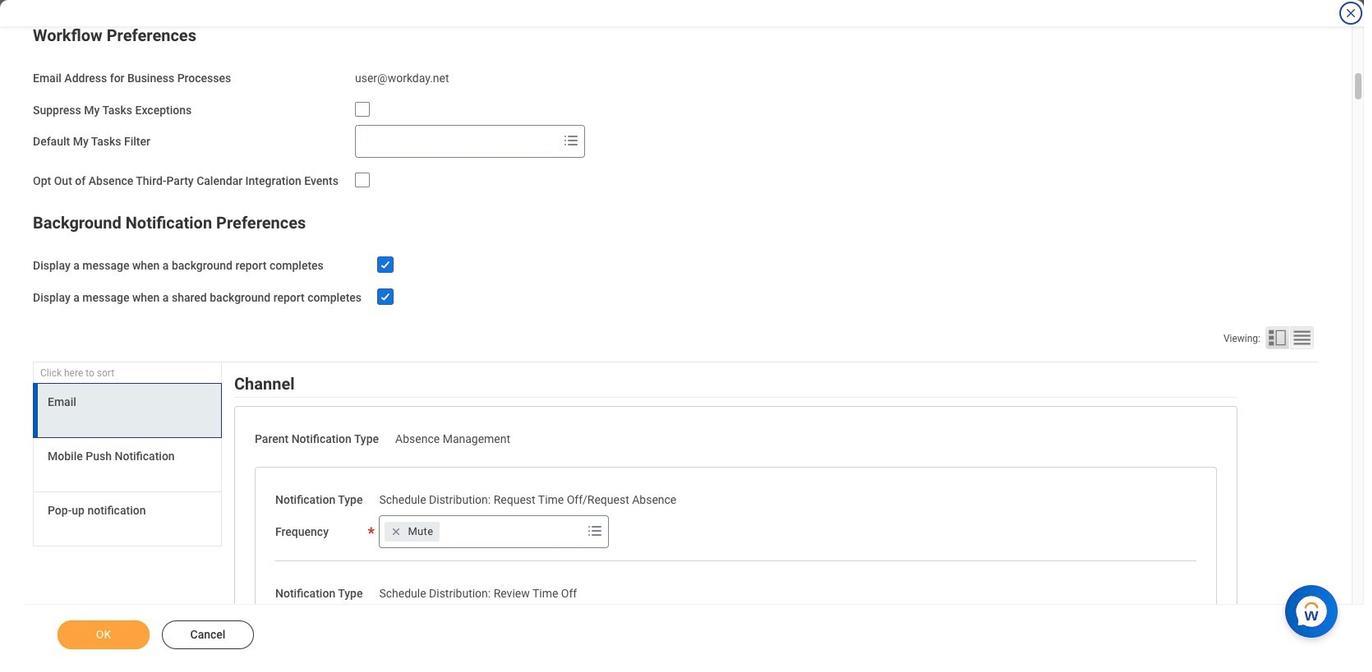 Task type: describe. For each thing, give the bounding box(es) containing it.
1 horizontal spatial prompts image
[[586, 521, 605, 541]]

schedule distribution: review time off element
[[379, 584, 577, 600]]

schedule distribution: request time off/request absence element
[[379, 490, 677, 507]]

navigation pane region
[[33, 362, 222, 550]]

Toggle to List Detail view radio
[[1266, 326, 1290, 349]]

0 horizontal spatial prompts image
[[561, 131, 581, 151]]

check small image
[[376, 255, 396, 275]]



Task type: locate. For each thing, give the bounding box(es) containing it.
option group
[[1224, 326, 1319, 352]]

absence management element
[[396, 429, 511, 445]]

x small image
[[388, 524, 405, 540]]

Toggle to Grid view radio
[[1291, 326, 1315, 349]]

group
[[33, 22, 1319, 190], [33, 210, 1319, 306]]

2 group from the top
[[33, 210, 1319, 306]]

0 vertical spatial prompts image
[[561, 131, 581, 151]]

0 vertical spatial group
[[33, 22, 1319, 190]]

list box
[[33, 383, 222, 546]]

1 vertical spatial prompts image
[[586, 521, 605, 541]]

mute element
[[408, 524, 434, 539]]

Search field
[[356, 127, 558, 156]]

mute, press delete to clear value. option
[[385, 522, 440, 542]]

close change preferences image
[[1345, 7, 1358, 20]]

check small image
[[376, 287, 396, 306]]

prompts image
[[561, 131, 581, 151], [586, 521, 605, 541]]

1 group from the top
[[33, 22, 1319, 190]]

workday assistant region
[[1286, 579, 1345, 638]]

1 vertical spatial group
[[33, 210, 1319, 306]]

dialog
[[0, 0, 1365, 664]]



Task type: vqa. For each thing, say whether or not it's contained in the screenshot.
tab panel
no



